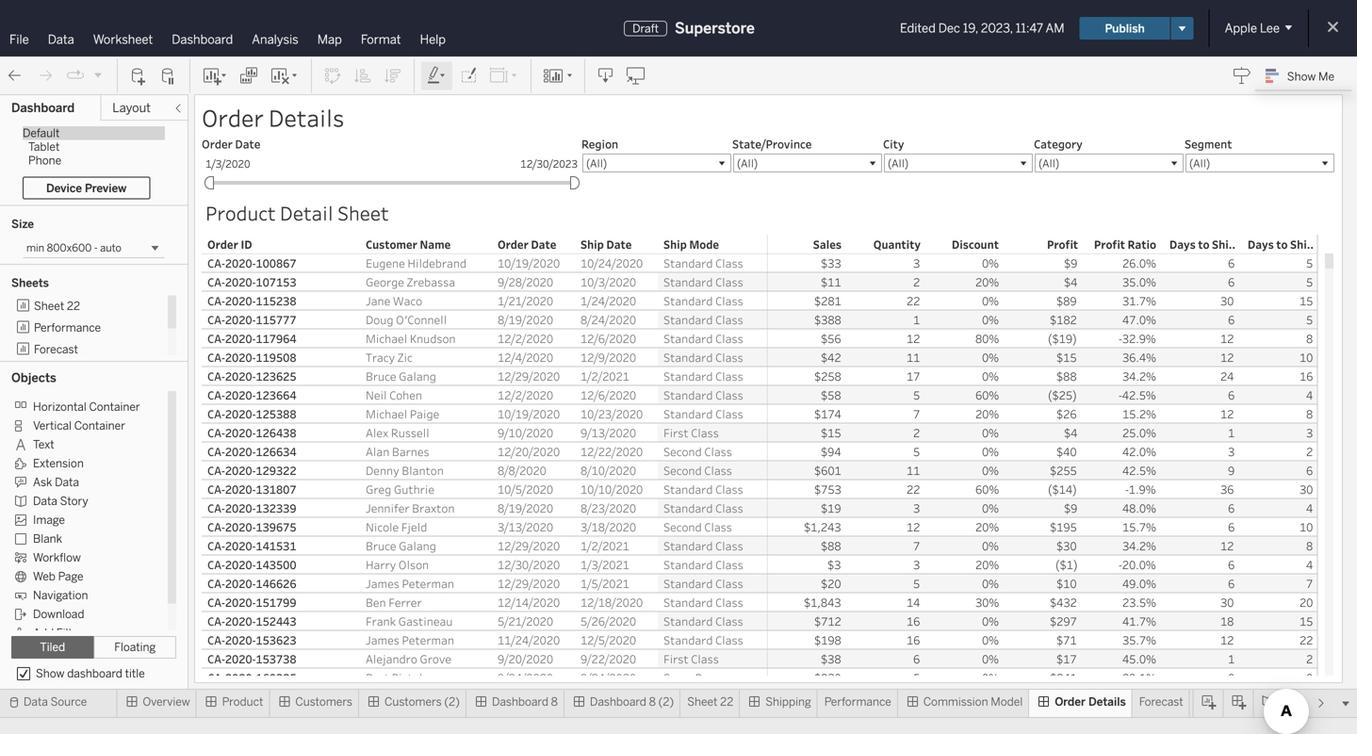 Task type: locate. For each thing, give the bounding box(es) containing it.
navigation option
[[11, 585, 155, 604]]

(all) inside (all) field
[[888, 156, 909, 170]]

data for data story
[[33, 494, 57, 508]]

data story option
[[11, 491, 155, 510]]

order details up "date"
[[202, 102, 344, 133]]

(all) down "segment"
[[1190, 156, 1211, 170]]

performance
[[34, 321, 101, 335], [825, 695, 892, 709]]

sheet right detail at left
[[338, 200, 389, 226]]

date
[[235, 136, 261, 152]]

device preview
[[46, 181, 127, 195]]

1 vertical spatial performance
[[825, 695, 892, 709]]

state/province
[[733, 136, 812, 152]]

4 (all) from the left
[[1039, 156, 1060, 170]]

edited dec 19, 2023, 11:47 am
[[900, 21, 1065, 36]]

sheets
[[11, 276, 49, 290]]

default
[[23, 126, 60, 140]]

show for show me
[[1288, 70, 1316, 83]]

sheet 22 down sheets
[[34, 299, 80, 313]]

0 vertical spatial container
[[89, 400, 140, 414]]

City field
[[884, 154, 1033, 173]]

workflow option
[[11, 548, 155, 567]]

(all)
[[586, 156, 607, 170], [737, 156, 758, 170], [888, 156, 909, 170], [1039, 156, 1060, 170], [1190, 156, 1211, 170]]

show down tiled
[[36, 667, 65, 681]]

web
[[33, 570, 56, 583]]

am
[[1046, 21, 1065, 36]]

extension
[[33, 457, 84, 470]]

order
[[202, 102, 264, 133], [202, 136, 233, 152], [1055, 695, 1086, 709]]

(all) inside region field
[[586, 156, 607, 170]]

order up 1/3/2020
[[202, 136, 233, 152]]

22 left shipping
[[720, 695, 734, 709]]

order details
[[202, 102, 344, 133], [1055, 695, 1126, 709]]

dashboard 8 (2)
[[590, 695, 674, 709]]

0 vertical spatial order
[[202, 102, 264, 133]]

data for data source
[[24, 695, 48, 709]]

0 vertical spatial details
[[269, 102, 344, 133]]

3 (all) from the left
[[888, 156, 909, 170]]

data up 'data story'
[[55, 475, 79, 489]]

1 vertical spatial order
[[202, 136, 233, 152]]

0 vertical spatial sheet
[[338, 200, 389, 226]]

1 horizontal spatial order details
[[1055, 695, 1126, 709]]

details
[[269, 102, 344, 133], [1089, 695, 1126, 709]]

0 horizontal spatial 8
[[551, 695, 558, 709]]

replay animation image right redo image
[[66, 66, 85, 85]]

0 vertical spatial order details
[[202, 102, 344, 133]]

download option
[[11, 604, 155, 623]]

dashboard 8
[[492, 695, 558, 709]]

1 vertical spatial show
[[36, 667, 65, 681]]

1 horizontal spatial customers
[[385, 695, 442, 709]]

image option
[[11, 510, 155, 529]]

performance down sheets
[[34, 321, 101, 335]]

lee
[[1260, 21, 1280, 36]]

publish button
[[1080, 17, 1171, 40]]

sheet right 'dashboard 8 (2)'
[[687, 695, 718, 709]]

device preview button
[[23, 177, 150, 199]]

order right model
[[1055, 695, 1086, 709]]

1 vertical spatial container
[[74, 419, 125, 433]]

product detail sheet
[[206, 200, 389, 226]]

segment
[[1185, 136, 1233, 152]]

0 horizontal spatial sheet
[[34, 299, 64, 313]]

forecast
[[34, 343, 78, 356], [1140, 695, 1184, 709]]

2 (all) from the left
[[737, 156, 758, 170]]

(all) down "category"
[[1039, 156, 1060, 170]]

0 horizontal spatial customers
[[295, 695, 353, 709]]

8
[[551, 695, 558, 709], [649, 695, 656, 709]]

product
[[206, 200, 276, 226], [222, 695, 263, 709]]

filters
[[56, 626, 88, 640]]

0 horizontal spatial performance
[[34, 321, 101, 335]]

(all) inside '(all)' field
[[1039, 156, 1060, 170]]

0 horizontal spatial replay animation image
[[66, 66, 85, 85]]

order up order date on the top of page
[[202, 102, 264, 133]]

0 horizontal spatial order details
[[202, 102, 344, 133]]

sheet
[[338, 200, 389, 226], [34, 299, 64, 313], [687, 695, 718, 709]]

dashboard
[[172, 32, 233, 47], [11, 100, 75, 115], [492, 695, 549, 709], [590, 695, 647, 709]]

0 horizontal spatial show
[[36, 667, 65, 681]]

0 horizontal spatial forecast
[[34, 343, 78, 356]]

swap rows and columns image
[[323, 66, 342, 85]]

0 vertical spatial 22
[[67, 299, 80, 313]]

blank option
[[11, 529, 155, 548]]

(all) inside 'state/province' "field"
[[737, 156, 758, 170]]

order inside heading
[[202, 102, 264, 133]]

file
[[9, 32, 29, 47]]

replay animation image left new data source image
[[92, 69, 104, 80]]

(all) for category
[[1039, 156, 1060, 170]]

sheet down sheets
[[34, 299, 64, 313]]

2 vertical spatial order
[[1055, 695, 1086, 709]]

format
[[361, 32, 401, 47]]

Region field
[[583, 154, 732, 173]]

(all) for region
[[586, 156, 607, 170]]

22
[[67, 299, 80, 313], [720, 695, 734, 709]]

device
[[46, 181, 82, 195]]

1 horizontal spatial (2)
[[659, 695, 674, 709]]

data up redo image
[[48, 32, 74, 47]]

1 horizontal spatial details
[[1089, 695, 1126, 709]]

0 vertical spatial product
[[206, 200, 276, 226]]

detail
[[280, 200, 334, 226]]

tiled
[[40, 641, 65, 654]]

product down 1/3/2020
[[206, 200, 276, 226]]

(2)
[[444, 695, 460, 709], [659, 695, 674, 709]]

add filters option
[[11, 623, 155, 642]]

data left source
[[24, 695, 48, 709]]

container down horizontal container in the bottom of the page
[[74, 419, 125, 433]]

overview
[[143, 695, 190, 709]]

horizontal container
[[33, 400, 140, 414]]

customers for customers (2)
[[385, 695, 442, 709]]

ask data option
[[11, 472, 155, 491]]

performance right shipping
[[825, 695, 892, 709]]

order details right model
[[1055, 695, 1126, 709]]

(all) down the city
[[888, 156, 909, 170]]

order date
[[202, 136, 261, 152]]

1 horizontal spatial forecast
[[1140, 695, 1184, 709]]

0 horizontal spatial (2)
[[444, 695, 460, 709]]

2 horizontal spatial sheet
[[687, 695, 718, 709]]

0 horizontal spatial 22
[[67, 299, 80, 313]]

2 8 from the left
[[649, 695, 656, 709]]

objects list box
[[11, 391, 176, 642]]

0 vertical spatial forecast
[[34, 343, 78, 356]]

order details inside heading
[[202, 102, 344, 133]]

download image
[[597, 66, 616, 85]]

0 vertical spatial show
[[1288, 70, 1316, 83]]

0 vertical spatial sheet 22
[[34, 299, 80, 313]]

(all) for city
[[888, 156, 909, 170]]

1 horizontal spatial performance
[[825, 695, 892, 709]]

data inside option
[[33, 494, 57, 508]]

commission model
[[924, 695, 1023, 709]]

highlight image
[[426, 66, 448, 85]]

1/3/2020
[[206, 156, 250, 171]]

dashboard
[[67, 667, 122, 681]]

0 vertical spatial performance
[[34, 321, 101, 335]]

customers (2)
[[385, 695, 460, 709]]

(all) down "region"
[[586, 156, 607, 170]]

image
[[33, 513, 65, 527]]

sheet 22 left shipping
[[687, 695, 734, 709]]

data down ask
[[33, 494, 57, 508]]

sheet 22
[[34, 299, 80, 313], [687, 695, 734, 709]]

container
[[89, 400, 140, 414], [74, 419, 125, 433]]

5 (all) from the left
[[1190, 156, 1211, 170]]

(all) down state/province
[[737, 156, 758, 170]]

apple lee
[[1225, 21, 1280, 36]]

1 vertical spatial product
[[222, 695, 263, 709]]

vertical container
[[33, 419, 125, 433]]

horizontal
[[33, 400, 86, 414]]

customers
[[295, 695, 353, 709], [385, 695, 442, 709]]

1 vertical spatial sheet 22
[[687, 695, 734, 709]]

help
[[420, 32, 446, 47]]

1 8 from the left
[[551, 695, 558, 709]]

1 horizontal spatial show
[[1288, 70, 1316, 83]]

1 horizontal spatial 8
[[649, 695, 656, 709]]

(all) inside segment field
[[1190, 156, 1211, 170]]

0 horizontal spatial details
[[269, 102, 344, 133]]

1 (all) from the left
[[586, 156, 607, 170]]

container up vertical container option
[[89, 400, 140, 414]]

new worksheet image
[[202, 66, 228, 85]]

list box
[[11, 296, 176, 361]]

show/hide cards image
[[543, 66, 573, 85]]

1 horizontal spatial 22
[[720, 695, 734, 709]]

phone
[[28, 154, 61, 167]]

22 down min 800x600 - auto
[[67, 299, 80, 313]]

superstore
[[675, 19, 755, 37]]

replay animation image
[[66, 66, 85, 85], [92, 69, 104, 80]]

product right overview
[[222, 695, 263, 709]]

clear sheet image
[[270, 66, 300, 85]]

data
[[48, 32, 74, 47], [55, 475, 79, 489], [33, 494, 57, 508], [24, 695, 48, 709]]

publish
[[1105, 21, 1145, 35]]

2 customers from the left
[[385, 695, 442, 709]]

me
[[1319, 70, 1335, 83]]

show left me
[[1288, 70, 1316, 83]]

show inside show me button
[[1288, 70, 1316, 83]]

1 horizontal spatial sheet
[[338, 200, 389, 226]]

show
[[1288, 70, 1316, 83], [36, 667, 65, 681]]

horizontal container option
[[11, 397, 155, 416]]

1 customers from the left
[[295, 695, 353, 709]]

8 for dashboard 8
[[551, 695, 558, 709]]



Task type: vqa. For each thing, say whether or not it's contained in the screenshot.
'CATEGORY'
yes



Task type: describe. For each thing, give the bounding box(es) containing it.
-
[[94, 242, 98, 255]]

1 vertical spatial details
[[1089, 695, 1126, 709]]

container for horizontal container
[[89, 400, 140, 414]]

12/30/2023
[[521, 156, 578, 171]]

city
[[883, 136, 905, 152]]

1 vertical spatial sheet
[[34, 299, 64, 313]]

web page
[[33, 570, 83, 583]]

container for vertical container
[[74, 419, 125, 433]]

commission
[[924, 695, 989, 709]]

floating
[[114, 641, 156, 654]]

Category field
[[1035, 154, 1184, 173]]

customers for customers
[[295, 695, 353, 709]]

redo image
[[36, 66, 55, 85]]

pause auto updates image
[[159, 66, 178, 85]]

fit image
[[489, 66, 519, 85]]

1 vertical spatial order details
[[1055, 695, 1126, 709]]

show me
[[1288, 70, 1335, 83]]

preview
[[85, 181, 127, 195]]

model
[[991, 695, 1023, 709]]

(all) for segment
[[1190, 156, 1211, 170]]

layout
[[112, 100, 151, 115]]

performance inside list box
[[34, 321, 101, 335]]

product for product detail sheet
[[206, 200, 276, 226]]

data for data
[[48, 32, 74, 47]]

story
[[60, 494, 88, 508]]

region
[[582, 136, 619, 152]]

Segment field
[[1186, 154, 1335, 173]]

product for product
[[222, 695, 263, 709]]

web page option
[[11, 567, 155, 585]]

1 vertical spatial forecast
[[1140, 695, 1184, 709]]

workflow
[[33, 551, 81, 565]]

draft
[[633, 21, 659, 35]]

State/Province field
[[733, 154, 882, 173]]

format workbook image
[[459, 66, 478, 85]]

shipping
[[766, 695, 811, 709]]

undo image
[[6, 66, 25, 85]]

tablet
[[28, 140, 60, 154]]

navigation
[[33, 589, 88, 602]]

text option
[[11, 435, 155, 453]]

show me button
[[1257, 61, 1352, 91]]

22 inside list box
[[67, 299, 80, 313]]

category
[[1034, 136, 1083, 152]]

1 (2) from the left
[[444, 695, 460, 709]]

apple
[[1225, 21, 1258, 36]]

(all) for state/province
[[737, 156, 758, 170]]

text
[[33, 438, 54, 451]]

min 800x600 - auto
[[26, 242, 122, 255]]

data source
[[24, 695, 87, 709]]

new data source image
[[129, 66, 148, 85]]

togglestate option group
[[11, 636, 176, 659]]

1 vertical spatial 22
[[720, 695, 734, 709]]

default tablet phone
[[23, 126, 61, 167]]

sort ascending image
[[354, 66, 372, 85]]

add filters
[[33, 626, 88, 640]]

2 vertical spatial sheet
[[687, 695, 718, 709]]

show for show dashboard title
[[36, 667, 65, 681]]

auto
[[100, 242, 122, 255]]

map
[[317, 32, 342, 47]]

1 horizontal spatial sheet 22
[[687, 695, 734, 709]]

forecast inside list box
[[34, 343, 78, 356]]

page
[[58, 570, 83, 583]]

open and edit this workbook in tableau desktop image
[[627, 66, 646, 85]]

marks. press enter to open the view data window.. use arrow keys to navigate data visualization elements. image
[[767, 254, 1319, 734]]

2 (2) from the left
[[659, 695, 674, 709]]

0 horizontal spatial sheet 22
[[34, 299, 80, 313]]

data story
[[33, 494, 88, 508]]

show dashboard title
[[36, 667, 145, 681]]

collapse image
[[173, 103, 184, 114]]

sort descending image
[[384, 66, 403, 85]]

blank
[[33, 532, 62, 546]]

vertical container option
[[11, 416, 155, 435]]

analysis
[[252, 32, 299, 47]]

2023,
[[981, 21, 1013, 36]]

vertical
[[33, 419, 72, 433]]

dec
[[939, 21, 960, 36]]

order details heading
[[202, 102, 1336, 134]]

title
[[125, 667, 145, 681]]

11:47
[[1016, 21, 1044, 36]]

details inside heading
[[269, 102, 344, 133]]

extension option
[[11, 453, 155, 472]]

8 for dashboard 8 (2)
[[649, 695, 656, 709]]

data inside "option"
[[55, 475, 79, 489]]

data guide image
[[1233, 66, 1252, 85]]

ask data
[[33, 475, 79, 489]]

edited
[[900, 21, 936, 36]]

worksheet
[[93, 32, 153, 47]]

800x600
[[47, 242, 92, 255]]

19,
[[963, 21, 978, 36]]

duplicate image
[[239, 66, 258, 85]]

1 horizontal spatial replay animation image
[[92, 69, 104, 80]]

list box containing sheet 22
[[11, 296, 176, 361]]

min
[[26, 242, 44, 255]]

source
[[50, 695, 87, 709]]

ask
[[33, 475, 52, 489]]

objects
[[11, 370, 56, 386]]

add
[[33, 626, 54, 640]]

size
[[11, 217, 34, 231]]

download
[[33, 607, 84, 621]]



